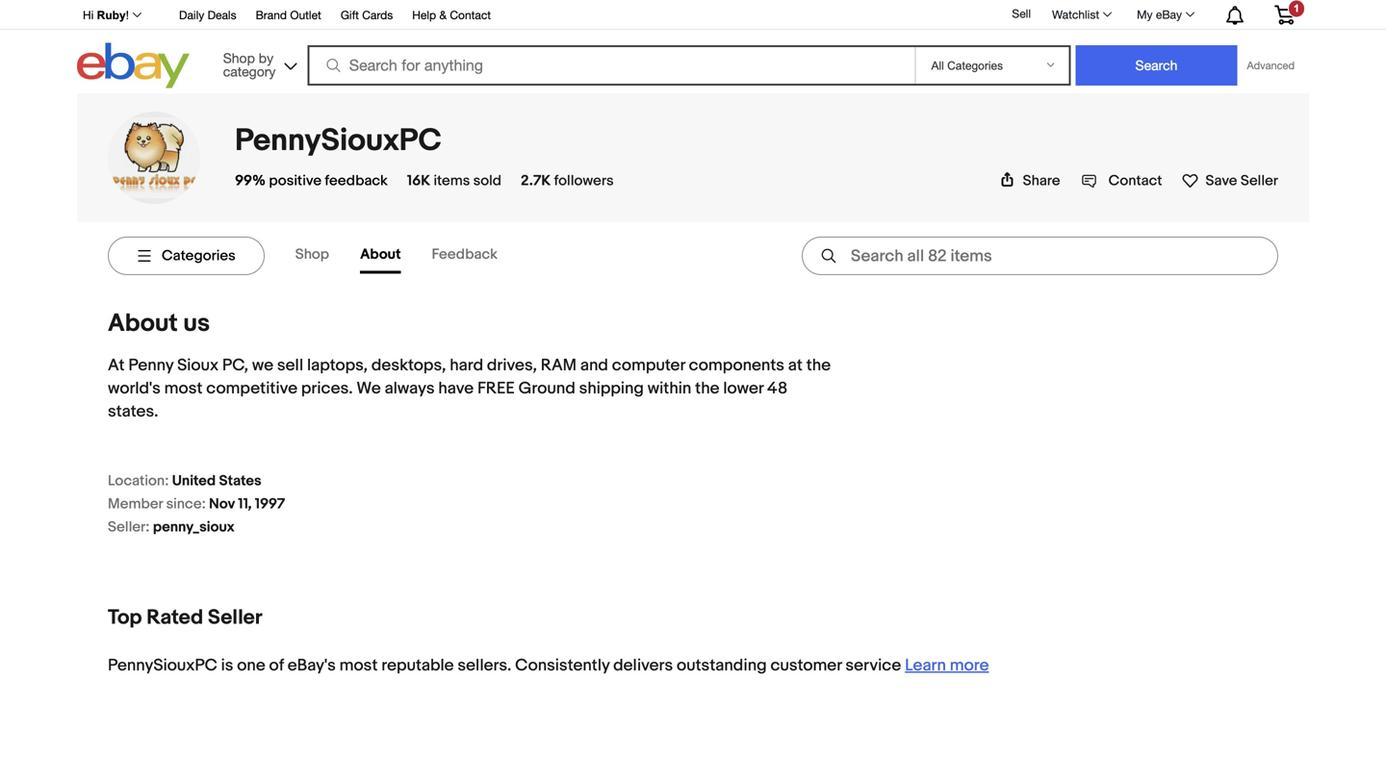 Task type: describe. For each thing, give the bounding box(es) containing it.
learn
[[905, 656, 946, 676]]

none submit inside shop by category banner
[[1076, 45, 1237, 86]]

sioux
[[177, 356, 219, 376]]

we
[[252, 356, 273, 376]]

sell
[[277, 356, 303, 376]]

world's
[[108, 379, 161, 399]]

16k
[[407, 172, 430, 190]]

my
[[1137, 8, 1153, 21]]

advanced
[[1247, 59, 1295, 72]]

help & contact
[[412, 8, 491, 22]]

us
[[183, 309, 210, 339]]

categories
[[162, 247, 236, 265]]

shop by category
[[223, 50, 276, 79]]

pennysiouxpc link
[[235, 122, 442, 160]]

my ebay link
[[1126, 3, 1203, 26]]

of
[[269, 656, 284, 676]]

hi
[[83, 9, 94, 22]]

hard
[[450, 356, 483, 376]]

states
[[219, 473, 261, 490]]

sell link
[[1004, 7, 1040, 20]]

16k items sold
[[407, 172, 502, 190]]

one
[[237, 656, 265, 676]]

1 horizontal spatial most
[[339, 656, 378, 676]]

1997
[[255, 496, 285, 513]]

learn more link
[[905, 656, 989, 676]]

sell
[[1012, 7, 1031, 20]]

2.7k followers
[[521, 172, 614, 190]]

nov
[[209, 496, 235, 513]]

and
[[580, 356, 608, 376]]

brand outlet link
[[256, 5, 321, 26]]

laptops,
[[307, 356, 368, 376]]

shipping
[[579, 379, 644, 399]]

reputable
[[381, 656, 454, 676]]

top rated seller
[[108, 606, 262, 631]]

rated
[[147, 606, 203, 631]]

brand
[[256, 8, 287, 22]]

48
[[767, 379, 788, 399]]

most inside at penny sioux pc, we sell laptops, desktops, hard drives, ram and computer components at the world's most competitive prices.  we always have free ground shipping within the lower 48 states.
[[164, 379, 203, 399]]

location: united states member since: nov 11, 1997 seller: penny_sioux
[[108, 473, 285, 536]]

sellers.
[[458, 656, 511, 676]]

service
[[846, 656, 901, 676]]

2.7k
[[521, 172, 551, 190]]

99% positive feedback
[[235, 172, 388, 190]]

delivers
[[613, 656, 673, 676]]

since:
[[166, 496, 206, 513]]

consistently
[[515, 656, 610, 676]]

ruby
[[97, 9, 126, 22]]

ram
[[541, 356, 577, 376]]

save seller button
[[1182, 168, 1278, 190]]

Search for anything text field
[[311, 47, 911, 84]]

followers
[[554, 172, 614, 190]]

sold
[[473, 172, 502, 190]]

outlet
[[290, 8, 321, 22]]

location:
[[108, 473, 169, 490]]

about for about
[[360, 246, 401, 263]]

ground
[[519, 379, 576, 399]]

shop by category banner
[[72, 0, 1309, 93]]

penny_sioux
[[153, 519, 234, 536]]

pennysiouxpc for pennysiouxpc is one of ebay's most reputable sellers. consistently delivers outstanding customer service learn more
[[108, 656, 217, 676]]

by
[[259, 50, 273, 66]]

pennysiouxpc is one of ebay's most reputable sellers. consistently delivers outstanding customer service learn more
[[108, 656, 989, 676]]

!
[[126, 9, 129, 22]]

components
[[689, 356, 785, 376]]

1 horizontal spatial the
[[806, 356, 831, 376]]

have
[[438, 379, 474, 399]]

competitive
[[206, 379, 298, 399]]



Task type: vqa. For each thing, say whether or not it's contained in the screenshot.
the browsers.
no



Task type: locate. For each thing, give the bounding box(es) containing it.
category
[[223, 64, 276, 79]]

gift
[[341, 8, 359, 22]]

most right ebay's
[[339, 656, 378, 676]]

items
[[434, 172, 470, 190]]

share
[[1023, 172, 1060, 190]]

11,
[[238, 496, 252, 513]]

1 vertical spatial about
[[108, 309, 178, 339]]

desktops,
[[372, 356, 446, 376]]

0 vertical spatial seller
[[1241, 172, 1278, 190]]

pennysiouxpc for pennysiouxpc
[[235, 122, 442, 160]]

pennysiouxpc up feedback
[[235, 122, 442, 160]]

watchlist link
[[1042, 3, 1121, 26]]

states.
[[108, 402, 158, 422]]

1 vertical spatial pennysiouxpc
[[108, 656, 217, 676]]

0 horizontal spatial seller
[[208, 606, 262, 631]]

0 vertical spatial shop
[[223, 50, 255, 66]]

my ebay
[[1137, 8, 1182, 21]]

about for about us
[[108, 309, 178, 339]]

the
[[806, 356, 831, 376], [695, 379, 720, 399]]

ebay's
[[288, 656, 336, 676]]

0 horizontal spatial contact
[[450, 8, 491, 22]]

about inside 'tab list'
[[360, 246, 401, 263]]

customer
[[771, 656, 842, 676]]

about
[[360, 246, 401, 263], [108, 309, 178, 339]]

contact left save
[[1109, 172, 1162, 190]]

1 horizontal spatial pennysiouxpc
[[235, 122, 442, 160]]

computer
[[612, 356, 685, 376]]

shop inside shop by category
[[223, 50, 255, 66]]

gift cards link
[[341, 5, 393, 26]]

tab list
[[295, 238, 528, 274]]

contact inside account 'navigation'
[[450, 8, 491, 22]]

the right at
[[806, 356, 831, 376]]

seller inside button
[[1241, 172, 1278, 190]]

tab list containing shop
[[295, 238, 528, 274]]

is
[[221, 656, 233, 676]]

daily deals link
[[179, 5, 236, 26]]

always
[[385, 379, 435, 399]]

shop for shop
[[295, 246, 329, 263]]

1 vertical spatial shop
[[295, 246, 329, 263]]

shop by category button
[[214, 43, 301, 84]]

hi ruby !
[[83, 9, 129, 22]]

1 horizontal spatial shop
[[295, 246, 329, 263]]

at penny sioux pc, we sell laptops, desktops, hard drives, ram and computer components at the world's most competitive prices.  we always have free ground shipping within the lower 48 states.
[[108, 356, 831, 422]]

most down sioux
[[164, 379, 203, 399]]

daily
[[179, 8, 204, 22]]

more
[[950, 656, 989, 676]]

shop for shop by category
[[223, 50, 255, 66]]

ebay
[[1156, 8, 1182, 21]]

feedback
[[325, 172, 388, 190]]

1 horizontal spatial seller
[[1241, 172, 1278, 190]]

0 vertical spatial pennysiouxpc
[[235, 122, 442, 160]]

shop
[[223, 50, 255, 66], [295, 246, 329, 263]]

1
[[1294, 2, 1300, 14]]

gift cards
[[341, 8, 393, 22]]

1 vertical spatial the
[[695, 379, 720, 399]]

about down feedback
[[360, 246, 401, 263]]

1 vertical spatial seller
[[208, 606, 262, 631]]

&
[[439, 8, 447, 22]]

seller:
[[108, 519, 150, 536]]

within
[[648, 379, 692, 399]]

contact link
[[1082, 172, 1162, 190]]

0 horizontal spatial shop
[[223, 50, 255, 66]]

watchlist
[[1052, 8, 1099, 21]]

share button
[[1000, 172, 1060, 190]]

0 horizontal spatial pennysiouxpc
[[108, 656, 217, 676]]

shop down 99% positive feedback
[[295, 246, 329, 263]]

pennysiouxpc image
[[108, 117, 200, 198]]

1 horizontal spatial contact
[[1109, 172, 1162, 190]]

united
[[172, 473, 216, 490]]

top
[[108, 606, 142, 631]]

0 vertical spatial contact
[[450, 8, 491, 22]]

pennysiouxpc
[[235, 122, 442, 160], [108, 656, 217, 676]]

seller up is
[[208, 606, 262, 631]]

contact
[[450, 8, 491, 22], [1109, 172, 1162, 190]]

0 horizontal spatial about
[[108, 309, 178, 339]]

about us
[[108, 309, 210, 339]]

save
[[1206, 172, 1237, 190]]

deals
[[208, 8, 236, 22]]

Search all 82 items field
[[802, 237, 1278, 275]]

pc,
[[222, 356, 248, 376]]

1 vertical spatial most
[[339, 656, 378, 676]]

contact right &
[[450, 8, 491, 22]]

penny
[[128, 356, 173, 376]]

seller
[[1241, 172, 1278, 190], [208, 606, 262, 631]]

1 horizontal spatial about
[[360, 246, 401, 263]]

save seller
[[1206, 172, 1278, 190]]

1 vertical spatial contact
[[1109, 172, 1162, 190]]

outstanding
[[677, 656, 767, 676]]

free
[[477, 379, 515, 399]]

the left lower on the right
[[695, 379, 720, 399]]

about up penny
[[108, 309, 178, 339]]

None submit
[[1076, 45, 1237, 86]]

we
[[357, 379, 381, 399]]

0 vertical spatial the
[[806, 356, 831, 376]]

brand outlet
[[256, 8, 321, 22]]

cards
[[362, 8, 393, 22]]

at
[[788, 356, 803, 376]]

lower
[[723, 379, 764, 399]]

1 link
[[1263, 0, 1306, 28]]

seller right save
[[1241, 172, 1278, 190]]

help & contact link
[[412, 5, 491, 26]]

account navigation
[[72, 0, 1309, 30]]

shop left "by"
[[223, 50, 255, 66]]

0 vertical spatial most
[[164, 379, 203, 399]]

member
[[108, 496, 163, 513]]

prices.
[[301, 379, 353, 399]]

0 horizontal spatial the
[[695, 379, 720, 399]]

at
[[108, 356, 125, 376]]

categories button
[[108, 237, 265, 275]]

help
[[412, 8, 436, 22]]

drives,
[[487, 356, 537, 376]]

pennysiouxpc down rated at the bottom of page
[[108, 656, 217, 676]]

99%
[[235, 172, 266, 190]]

0 vertical spatial about
[[360, 246, 401, 263]]

feedback
[[432, 246, 498, 263]]

0 horizontal spatial most
[[164, 379, 203, 399]]



